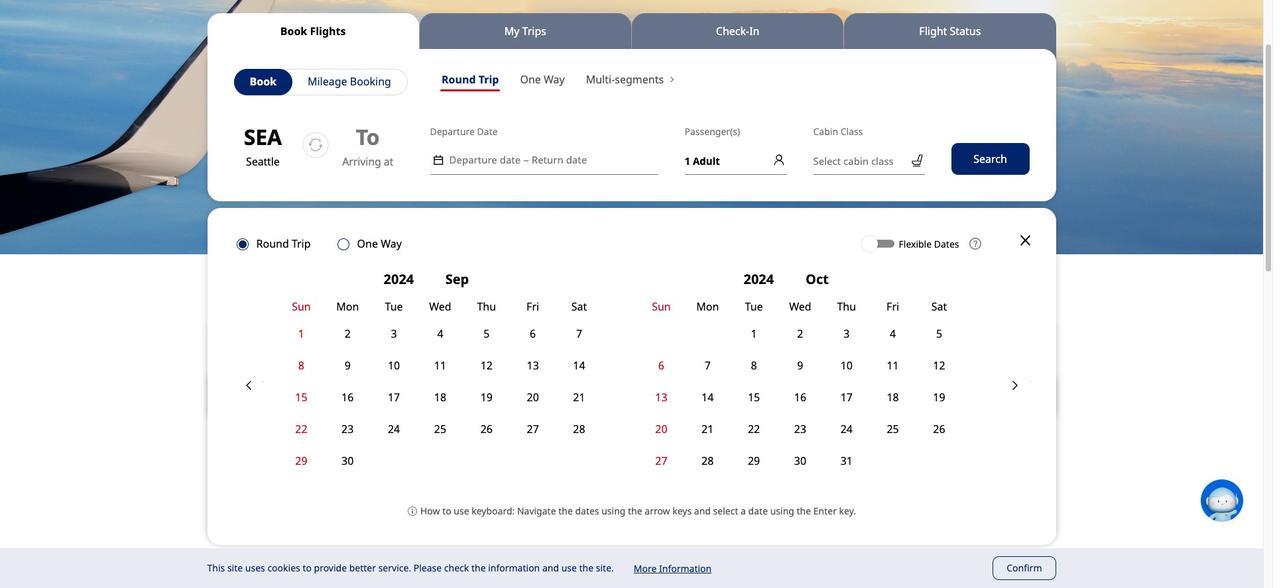 Task type: describe. For each thing, give the bounding box(es) containing it.
5 for oct
[[936, 327, 942, 341]]

1 button for sep
[[278, 318, 324, 350]]

flight
[[919, 24, 947, 38]]

different
[[579, 488, 632, 504]]

keys
[[673, 505, 692, 518]]

7 for the rightmost 7 button
[[705, 358, 711, 373]]

1 horizontal spatial and
[[694, 505, 711, 518]]

more
[[634, 563, 657, 576]]

book button
[[250, 70, 277, 94]]

class
[[841, 125, 863, 138]]

9 for 2nd 9 'button' from the right
[[345, 358, 351, 373]]

search button
[[951, 143, 1030, 175]]

at
[[384, 155, 393, 169]]

0 horizontal spatial 28 button
[[556, 414, 602, 445]]

2 16 button from the left
[[777, 382, 824, 414]]

1 23 button from the left
[[324, 414, 371, 445]]

1 25 button from the left
[[417, 414, 463, 445]]

dates
[[575, 505, 599, 518]]

1 horizontal spatial use
[[561, 563, 577, 575]]

one way for departure date
[[520, 72, 565, 87]]

departure date ~ return date
[[449, 153, 587, 167]]

flight status button
[[844, 13, 1056, 49]]

1 horizontal spatial 13
[[655, 390, 667, 405]]

2 horizontal spatial date
[[748, 505, 768, 518]]

visa®
[[280, 507, 315, 523]]

multi-segments
[[586, 72, 667, 87]]

information
[[488, 563, 540, 575]]

status
[[950, 24, 981, 38]]

2 10 button from the left
[[824, 350, 870, 382]]

book flights
[[280, 24, 346, 38]]

select cabin class
[[813, 154, 894, 167]]

uses
[[245, 563, 265, 575]]

in
[[841, 507, 852, 523]]

22 for first 22 button from right
[[748, 422, 760, 437]]

0 horizontal spatial 27 button
[[510, 414, 556, 445]]

2 19 button from the left
[[916, 382, 963, 414]]

your
[[708, 488, 735, 504]]

2 using from the left
[[770, 505, 794, 518]]

ways
[[635, 488, 665, 504]]

1 11 button from the left
[[417, 350, 463, 382]]

more information
[[634, 563, 712, 576]]

flights
[[310, 24, 346, 38]]

how to use keyboard: navigate the dates using the arrow keys and select a date using the enter key.
[[420, 505, 856, 518]]

the down 'out'
[[558, 505, 573, 518]]

book for book
[[250, 74, 277, 89]]

the down ways
[[628, 505, 642, 518]]

3 for oct
[[844, 327, 850, 341]]

1 19 button from the left
[[463, 382, 510, 414]]

confirm button
[[993, 557, 1056, 581]]

flights
[[874, 488, 912, 504]]

2 12 button from the left
[[916, 350, 963, 382]]

thu for oct
[[837, 299, 856, 314]]

1 vertical spatial 14
[[702, 390, 714, 405]]

0 vertical spatial 21
[[573, 390, 585, 405]]

service.
[[378, 563, 411, 575]]

1 26 button from the left
[[463, 414, 510, 445]]

2 22 button from the left
[[731, 414, 777, 445]]

5 button for sep
[[463, 318, 510, 350]]

arriving
[[342, 155, 381, 169]]

1 horizontal spatial 27 button
[[638, 445, 685, 477]]

chat w
[[1243, 495, 1273, 508]]

1 30 button from the left
[[324, 445, 371, 477]]

and inside the new direct flights to extraordinary cities in southeast asia and china.
[[947, 507, 970, 523]]

wed for oct
[[789, 299, 811, 314]]

1 vertical spatial use
[[454, 505, 469, 518]]

select
[[713, 505, 738, 518]]

22 for 1st 22 button from the left
[[295, 422, 307, 437]]

2 button for sep
[[324, 318, 371, 350]]

check
[[517, 488, 553, 504]]

seattle
[[246, 155, 280, 169]]

cookies
[[267, 563, 300, 575]]

2 11 button from the left
[[870, 350, 916, 382]]

check-in
[[716, 24, 760, 38]]

15 for second 15 button from the right
[[295, 390, 307, 405]]

my trips
[[504, 24, 546, 38]]

0 horizontal spatial 7 button
[[556, 318, 602, 350]]

fri for oct
[[887, 299, 899, 314]]

2 19 from the left
[[933, 390, 945, 405]]

key.
[[839, 505, 856, 518]]

2 15 button from the left
[[731, 382, 777, 414]]

2 29 button from the left
[[731, 445, 777, 477]]

11 for 2nd the 11 button from the right
[[434, 358, 446, 373]]

1 horizontal spatial 14 button
[[685, 382, 731, 414]]

1 24 from the left
[[388, 422, 400, 437]]

to
[[356, 123, 380, 151]]

asia
[[919, 507, 944, 523]]

0 horizontal spatial 14
[[573, 358, 585, 373]]

how
[[420, 505, 440, 518]]

oct
[[806, 271, 829, 288]]

16 for 1st 16 button from the right
[[794, 390, 806, 405]]

confirm
[[1007, 562, 1042, 575]]

travel
[[355, 488, 391, 504]]

trips
[[522, 24, 546, 38]]

in
[[749, 24, 760, 38]]

my trips button
[[420, 13, 631, 49]]

china.
[[973, 507, 1010, 523]]

itinerary type group
[[431, 69, 575, 94]]

1 vertical spatial 6
[[658, 358, 664, 373]]

1 horizontal spatial 20 button
[[638, 414, 685, 445]]

sun for oct
[[652, 299, 671, 314]]

to inside check out different ways to use your mileage.
[[668, 488, 681, 504]]

check out different ways to use your mileage. link
[[497, 321, 766, 538]]

round trip for 2024
[[256, 237, 311, 251]]

this site uses cookies to provide better service. please check the information and use the site.
[[207, 563, 614, 575]]

0 horizontal spatial 14 button
[[556, 350, 602, 382]]

0 vertical spatial 6
[[530, 327, 536, 341]]

1 using from the left
[[602, 505, 626, 518]]

the inside get the gift of award travel this year. skypass visa® cards
[[251, 488, 271, 504]]

25 for first 25 button
[[434, 422, 446, 437]]

book flights button
[[207, 13, 419, 49]]

one for 2024
[[357, 237, 378, 251]]

2 9 button from the left
[[777, 350, 824, 382]]

26 for second 26 button from the right
[[481, 422, 493, 437]]

2 17 button from the left
[[824, 382, 870, 414]]

0 horizontal spatial and
[[542, 563, 559, 575]]

3 button for oct
[[824, 318, 870, 350]]

29 for first 29 button from the left
[[295, 454, 307, 469]]

27 for rightmost 27 button
[[655, 454, 667, 469]]

cabin
[[813, 125, 838, 138]]

multi-
[[586, 72, 615, 87]]

get the gift of award travel this year. skypass visa® cards link
[[207, 321, 477, 538]]

round for 2024
[[256, 237, 289, 251]]

more information link
[[634, 563, 712, 576]]

8 for 1st the 8 button from the right
[[751, 358, 757, 373]]

one for departure date
[[520, 72, 541, 87]]

booking type group
[[234, 69, 408, 95]]

1 17 button from the left
[[371, 382, 417, 414]]

way for 2024
[[381, 237, 402, 251]]

one way for 2024
[[357, 237, 402, 251]]

2 18 from the left
[[887, 390, 899, 405]]

~
[[523, 154, 529, 167]]

date
[[477, 125, 498, 138]]

1 12 button from the left
[[463, 350, 510, 382]]

1 horizontal spatial 7 button
[[685, 350, 731, 382]]

wed for sep
[[429, 299, 451, 314]]

1 9 button from the left
[[324, 350, 371, 382]]

flexible dates
[[899, 238, 959, 250]]

9 for second 9 'button' from left
[[797, 358, 803, 373]]

1 for oct
[[751, 327, 757, 341]]

booking
[[350, 74, 391, 89]]

passenger(s)
[[685, 125, 743, 138]]

10 for 2nd 10 button from left
[[841, 358, 853, 373]]

1 horizontal spatial 6 button
[[638, 350, 685, 382]]

keyboard:
[[472, 505, 515, 518]]

site.
[[596, 563, 614, 575]]

tab list containing book flights
[[207, 13, 1056, 49]]

0 horizontal spatial date
[[500, 153, 521, 167]]

the left site.
[[579, 563, 594, 575]]

1 30 from the left
[[342, 454, 354, 469]]

3 for sep
[[391, 327, 397, 341]]

check-in button
[[632, 13, 844, 49]]

1 19 from the left
[[481, 390, 493, 405]]

arrow
[[645, 505, 670, 518]]

1 24 button from the left
[[371, 414, 417, 445]]

2 for oct
[[797, 327, 803, 341]]

please
[[414, 563, 442, 575]]

2 24 button from the left
[[824, 414, 870, 445]]

flight status
[[919, 24, 981, 38]]

multi-segments link
[[585, 72, 676, 92]]

trip for departure date
[[479, 72, 499, 87]]

enter
[[814, 505, 837, 518]]

fri for sep
[[527, 299, 539, 314]]

new
[[806, 488, 833, 504]]

gift
[[274, 488, 295, 504]]

direct
[[836, 488, 871, 504]]

1 horizontal spatial date
[[566, 153, 587, 167]]

tue for sep
[[385, 299, 403, 314]]

way for departure date
[[544, 72, 565, 87]]

flexible dates button
[[859, 237, 959, 251]]

2 17 from the left
[[841, 390, 853, 405]]

8 for second the 8 button from the right
[[298, 358, 304, 373]]

mon for sep
[[336, 299, 359, 314]]

information
[[659, 563, 712, 576]]

search
[[974, 152, 1007, 166]]

0 horizontal spatial 6 button
[[510, 318, 556, 350]]

29 for second 29 button from left
[[748, 454, 760, 469]]

get the gift of award travel this year. skypass visa® cards
[[227, 488, 448, 523]]

select cabin class button
[[813, 147, 925, 175]]

w
[[1266, 495, 1273, 508]]

new direct flights to extraordinary cities in southeast asia and china.
[[806, 488, 1013, 523]]



Task type: vqa. For each thing, say whether or not it's contained in the screenshot.


Task type: locate. For each thing, give the bounding box(es) containing it.
round
[[442, 72, 476, 87], [256, 237, 289, 251]]

16
[[342, 390, 354, 405], [794, 390, 806, 405]]

class
[[871, 154, 894, 167]]

4 for oct
[[890, 327, 896, 341]]

date
[[500, 153, 521, 167], [566, 153, 587, 167], [748, 505, 768, 518]]

1 horizontal spatial 5 button
[[916, 318, 963, 350]]

cabin class
[[813, 125, 865, 138]]

2 3 button from the left
[[824, 318, 870, 350]]

1 horizontal spatial one way
[[520, 72, 565, 87]]

0 horizontal spatial 24
[[388, 422, 400, 437]]

wed down sep
[[429, 299, 451, 314]]

1 18 button from the left
[[417, 382, 463, 414]]

the
[[251, 488, 271, 504], [558, 505, 573, 518], [628, 505, 642, 518], [797, 505, 811, 518], [471, 563, 486, 575], [579, 563, 594, 575]]

the up skypass
[[251, 488, 271, 504]]

to inside the new direct flights to extraordinary cities in southeast asia and china.
[[915, 488, 928, 504]]

1 2 button from the left
[[324, 318, 371, 350]]

trip
[[479, 72, 499, 87], [292, 237, 311, 251]]

11 for 2nd the 11 button
[[887, 358, 899, 373]]

thu
[[477, 299, 496, 314], [837, 299, 856, 314]]

1 25 from the left
[[434, 422, 446, 437]]

2 thu from the left
[[837, 299, 856, 314]]

1 10 from the left
[[388, 358, 400, 373]]

2 wed from the left
[[789, 299, 811, 314]]

2 24 from the left
[[841, 422, 853, 437]]

2 4 button from the left
[[870, 318, 916, 350]]

21
[[573, 390, 585, 405], [702, 422, 714, 437]]

book inside button
[[280, 24, 307, 38]]

thu for sep
[[477, 299, 496, 314]]

0 horizontal spatial 30
[[342, 454, 354, 469]]

28 for 28 button to the left
[[573, 422, 585, 437]]

1 3 from the left
[[391, 327, 397, 341]]

1 3 button from the left
[[371, 318, 417, 350]]

0 horizontal spatial 21 button
[[556, 382, 602, 414]]

0 horizontal spatial 24 button
[[371, 414, 417, 445]]

check-
[[716, 24, 749, 38]]

2 vertical spatial use
[[561, 563, 577, 575]]

sun for sep
[[292, 299, 311, 314]]

10
[[388, 358, 400, 373], [841, 358, 853, 373]]

0 vertical spatial 27
[[527, 422, 539, 437]]

round trip inside itinerary type group
[[442, 72, 499, 87]]

1 horizontal spatial 29 button
[[731, 445, 777, 477]]

1 horizontal spatial 12
[[933, 358, 945, 373]]

1 horizontal spatial 28
[[702, 454, 714, 469]]

2 1 button from the left
[[731, 318, 777, 350]]

0 horizontal spatial one way
[[357, 237, 402, 251]]

tab list
[[207, 13, 1056, 49]]

date left ~
[[500, 153, 521, 167]]

1 horizontal spatial 14
[[702, 390, 714, 405]]

2024 for sep
[[384, 271, 417, 288]]

0 horizontal spatial 16 button
[[324, 382, 371, 414]]

1 button for oct
[[731, 318, 777, 350]]

2 for sep
[[345, 327, 351, 341]]

2 26 button from the left
[[916, 414, 963, 445]]

1 horizontal spatial 9 button
[[777, 350, 824, 382]]

cards
[[318, 507, 352, 523]]

1 vertical spatial 28
[[702, 454, 714, 469]]

to up keys
[[668, 488, 681, 504]]

use
[[684, 488, 705, 504], [454, 505, 469, 518], [561, 563, 577, 575]]

use left site.
[[561, 563, 577, 575]]

sat for sep
[[571, 299, 587, 314]]

1 horizontal spatial 26 button
[[916, 414, 963, 445]]

round for departure date
[[442, 72, 476, 87]]

2 sun from the left
[[652, 299, 671, 314]]

1 sun from the left
[[292, 299, 311, 314]]

2 4 from the left
[[890, 327, 896, 341]]

2 16 from the left
[[794, 390, 806, 405]]

0 horizontal spatial 30 button
[[324, 445, 371, 477]]

23 for 2nd 23 button
[[794, 422, 806, 437]]

1 horizontal spatial 16
[[794, 390, 806, 405]]

sat for oct
[[932, 299, 947, 314]]

mileage booking button
[[308, 71, 391, 94]]

tue for oct
[[745, 299, 763, 314]]

2 9 from the left
[[797, 358, 803, 373]]

2 2 button from the left
[[777, 318, 824, 350]]

1 15 from the left
[[295, 390, 307, 405]]

0 horizontal spatial 12 button
[[463, 350, 510, 382]]

1 for sep
[[298, 327, 304, 341]]

1 8 button from the left
[[278, 350, 324, 382]]

0 horizontal spatial 27
[[527, 422, 539, 437]]

1 29 button from the left
[[278, 445, 324, 477]]

14 button
[[556, 350, 602, 382], [685, 382, 731, 414]]

0 horizontal spatial 25
[[434, 422, 446, 437]]

20 for rightmost 20 button
[[655, 422, 667, 437]]

navigate
[[517, 505, 556, 518]]

0 horizontal spatial 28
[[573, 422, 585, 437]]

0 vertical spatial way
[[544, 72, 565, 87]]

2 button for oct
[[777, 318, 824, 350]]

0 vertical spatial departure
[[430, 125, 475, 138]]

0 horizontal spatial 13 button
[[510, 350, 556, 382]]

mileage.
[[517, 507, 568, 523]]

1 11 from the left
[[434, 358, 446, 373]]

0 horizontal spatial 7
[[576, 327, 582, 341]]

to right "cookies"
[[303, 563, 312, 575]]

1 horizontal spatial 12 button
[[916, 350, 963, 382]]

departure inside departure date ~ return date
[[449, 153, 497, 167]]

2024 for oct
[[744, 271, 777, 288]]

1 horizontal spatial 5
[[936, 327, 942, 341]]

23
[[342, 422, 354, 437], [794, 422, 806, 437]]

20 button
[[510, 382, 556, 414], [638, 414, 685, 445]]

0 horizontal spatial 11
[[434, 358, 446, 373]]

2 5 button from the left
[[916, 318, 963, 350]]

6 button
[[510, 318, 556, 350], [638, 350, 685, 382]]

28 for right 28 button
[[702, 454, 714, 469]]

1 17 from the left
[[388, 390, 400, 405]]

1 vertical spatial 7
[[705, 358, 711, 373]]

site
[[227, 563, 243, 575]]

0 vertical spatial 13
[[527, 358, 539, 373]]

book up "sea"
[[250, 74, 277, 89]]

26 for second 26 button
[[933, 422, 945, 437]]

segments
[[615, 72, 664, 87]]

22
[[295, 422, 307, 437], [748, 422, 760, 437]]

2 12 from the left
[[933, 358, 945, 373]]

this
[[394, 488, 417, 504]]

use up keys
[[684, 488, 705, 504]]

30 up new
[[794, 454, 806, 469]]

sat
[[571, 299, 587, 314], [932, 299, 947, 314]]

1 horizontal spatial 19 button
[[916, 382, 963, 414]]

15
[[295, 390, 307, 405], [748, 390, 760, 405]]

1 horizontal spatial mon
[[696, 299, 719, 314]]

check
[[444, 563, 469, 575]]

2 sat from the left
[[932, 299, 947, 314]]

a
[[741, 505, 746, 518]]

1 horizontal spatial tue
[[745, 299, 763, 314]]

18 button
[[417, 382, 463, 414], [870, 382, 916, 414]]

27 for left 27 button
[[527, 422, 539, 437]]

5 for sep
[[484, 327, 490, 341]]

0 horizontal spatial trip
[[292, 237, 311, 251]]

1 1 button from the left
[[278, 318, 324, 350]]

1 horizontal spatial 1
[[685, 154, 690, 167]]

1 horizontal spatial 8
[[751, 358, 757, 373]]

2 2 from the left
[[797, 327, 803, 341]]

using
[[602, 505, 626, 518], [770, 505, 794, 518]]

departure down departure date
[[449, 153, 497, 167]]

to up "asia"
[[915, 488, 928, 504]]

1 horizontal spatial 2
[[797, 327, 803, 341]]

mileage
[[308, 74, 347, 89]]

using right the a
[[770, 505, 794, 518]]

13 button
[[510, 350, 556, 382], [638, 382, 685, 414]]

dates
[[934, 238, 959, 250]]

1 horizontal spatial fri
[[887, 299, 899, 314]]

2024 left oct
[[744, 271, 777, 288]]

cities
[[806, 507, 838, 523]]

4 button
[[417, 318, 463, 350], [870, 318, 916, 350]]

0 horizontal spatial 5 button
[[463, 318, 510, 350]]

0 horizontal spatial 5
[[484, 327, 490, 341]]

1 vertical spatial round
[[256, 237, 289, 251]]

1 vertical spatial 21
[[702, 422, 714, 437]]

wed down oct
[[789, 299, 811, 314]]

23 for second 23 button from right
[[342, 422, 354, 437]]

1 2024 from the left
[[384, 271, 417, 288]]

sep
[[445, 271, 469, 288]]

1 horizontal spatial 30
[[794, 454, 806, 469]]

0 horizontal spatial 29
[[295, 454, 307, 469]]

0 horizontal spatial round
[[256, 237, 289, 251]]

12 for first the 12 button
[[481, 358, 493, 373]]

10 for first 10 button
[[388, 358, 400, 373]]

one way
[[520, 72, 565, 87], [357, 237, 402, 251]]

date right return
[[566, 153, 587, 167]]

20
[[527, 390, 539, 405], [655, 422, 667, 437]]

0 horizontal spatial 2024
[[384, 271, 417, 288]]

1 4 button from the left
[[417, 318, 463, 350]]

2 22 from the left
[[748, 422, 760, 437]]

year.
[[420, 488, 448, 504]]

way inside itinerary type group
[[544, 72, 565, 87]]

1 5 from the left
[[484, 327, 490, 341]]

25 for first 25 button from the right
[[887, 422, 899, 437]]

1 thu from the left
[[477, 299, 496, 314]]

1 10 button from the left
[[371, 350, 417, 382]]

0 horizontal spatial 26 button
[[463, 414, 510, 445]]

0 vertical spatial 20
[[527, 390, 539, 405]]

0 horizontal spatial using
[[602, 505, 626, 518]]

15 for first 15 button from right
[[748, 390, 760, 405]]

2 3 from the left
[[844, 327, 850, 341]]

return
[[532, 153, 563, 167]]

1 horizontal spatial 6
[[658, 358, 664, 373]]

26
[[481, 422, 493, 437], [933, 422, 945, 437]]

2 10 from the left
[[841, 358, 853, 373]]

3 button for sep
[[371, 318, 417, 350]]

2 30 from the left
[[794, 454, 806, 469]]

2 5 from the left
[[936, 327, 942, 341]]

1 mon from the left
[[336, 299, 359, 314]]

departure date
[[430, 125, 500, 138]]

1 horizontal spatial 18
[[887, 390, 899, 405]]

cabin
[[844, 154, 869, 167]]

1 horizontal spatial 24
[[841, 422, 853, 437]]

to right the "how"
[[442, 505, 451, 518]]

1 26 from the left
[[481, 422, 493, 437]]

12
[[481, 358, 493, 373], [933, 358, 945, 373]]

1 sat from the left
[[571, 299, 587, 314]]

and right information
[[542, 563, 559, 575]]

8 button
[[278, 350, 324, 382], [731, 350, 777, 382]]

1 tue from the left
[[385, 299, 403, 314]]

2 29 from the left
[[748, 454, 760, 469]]

1
[[685, 154, 690, 167], [298, 327, 304, 341], [751, 327, 757, 341]]

one way inside itinerary type group
[[520, 72, 565, 87]]

use inside check out different ways to use your mileage.
[[684, 488, 705, 504]]

1 horizontal spatial 28 button
[[685, 445, 731, 477]]

16 for 2nd 16 button from right
[[342, 390, 354, 405]]

1 22 from the left
[[295, 422, 307, 437]]

the left enter
[[797, 505, 811, 518]]

book left flights
[[280, 24, 307, 38]]

1 16 button from the left
[[324, 382, 371, 414]]

2 8 button from the left
[[731, 350, 777, 382]]

1 9 from the left
[[345, 358, 351, 373]]

trip for 2024
[[292, 237, 311, 251]]

provide
[[314, 563, 347, 575]]

30
[[342, 454, 354, 469], [794, 454, 806, 469]]

1 vertical spatial one way
[[357, 237, 402, 251]]

1 horizontal spatial wed
[[789, 299, 811, 314]]

2 tue from the left
[[745, 299, 763, 314]]

2 26 from the left
[[933, 422, 945, 437]]

departure for departure date
[[430, 125, 475, 138]]

1 wed from the left
[[429, 299, 451, 314]]

2 2024 from the left
[[744, 271, 777, 288]]

7 for the left 7 button
[[576, 327, 582, 341]]

15 button
[[278, 382, 324, 414], [731, 382, 777, 414]]

2 11 from the left
[[887, 358, 899, 373]]

1 2 from the left
[[345, 327, 351, 341]]

departure for departure date ~ return date
[[449, 153, 497, 167]]

1 horizontal spatial thu
[[837, 299, 856, 314]]

round inside itinerary type group
[[442, 72, 476, 87]]

adult
[[693, 154, 720, 167]]

and down extraordinary
[[947, 507, 970, 523]]

0 horizontal spatial one
[[357, 237, 378, 251]]

2 15 from the left
[[748, 390, 760, 405]]

departure left date
[[430, 125, 475, 138]]

departure
[[430, 125, 475, 138], [449, 153, 497, 167]]

30 up the award
[[342, 454, 354, 469]]

extraordinary
[[931, 488, 1013, 504]]

0 horizontal spatial 3 button
[[371, 318, 417, 350]]

1 horizontal spatial 10
[[841, 358, 853, 373]]

1 horizontal spatial 8 button
[[731, 350, 777, 382]]

12 button
[[463, 350, 510, 382], [916, 350, 963, 382]]

5 button
[[463, 318, 510, 350], [916, 318, 963, 350]]

1 horizontal spatial 20
[[655, 422, 667, 437]]

and
[[694, 505, 711, 518], [947, 507, 970, 523], [542, 563, 559, 575]]

18
[[434, 390, 446, 405], [887, 390, 899, 405]]

0 horizontal spatial book
[[250, 74, 277, 89]]

mon for oct
[[696, 299, 719, 314]]

2 horizontal spatial 1
[[751, 327, 757, 341]]

2 25 button from the left
[[870, 414, 916, 445]]

1 horizontal spatial 15
[[748, 390, 760, 405]]

new direct flights to extraordinary cities in southeast asia and china. link
[[786, 321, 1056, 538]]

2024 left sep
[[384, 271, 417, 288]]

book inside "group"
[[250, 74, 277, 89]]

my
[[504, 24, 520, 38]]

select
[[813, 154, 841, 167]]

1 22 button from the left
[[278, 414, 324, 445]]

28
[[573, 422, 585, 437], [702, 454, 714, 469]]

0 horizontal spatial 20 button
[[510, 382, 556, 414]]

2 18 button from the left
[[870, 382, 916, 414]]

2 8 from the left
[[751, 358, 757, 373]]

2 fri from the left
[[887, 299, 899, 314]]

1 vertical spatial 20
[[655, 422, 667, 437]]

2 mon from the left
[[696, 299, 719, 314]]

1 horizontal spatial 2024
[[744, 271, 777, 288]]

10 button
[[371, 350, 417, 382], [824, 350, 870, 382]]

and right keys
[[694, 505, 711, 518]]

12 for 1st the 12 button from right
[[933, 358, 945, 373]]

1 29 from the left
[[295, 454, 307, 469]]

round trip
[[442, 72, 499, 87], [256, 237, 311, 251]]

round trip for departure date
[[442, 72, 499, 87]]

1 horizontal spatial 11
[[887, 358, 899, 373]]

29 button up of
[[278, 445, 324, 477]]

1 horizontal spatial 13 button
[[638, 382, 685, 414]]

one inside itinerary type group
[[520, 72, 541, 87]]

1 18 from the left
[[434, 390, 446, 405]]

1 5 button from the left
[[463, 318, 510, 350]]

1 8 from the left
[[298, 358, 304, 373]]

0 horizontal spatial 22
[[295, 422, 307, 437]]

29 button up your
[[731, 445, 777, 477]]

1 inside 1 adult dropdown button
[[685, 154, 690, 167]]

0 horizontal spatial 1 button
[[278, 318, 324, 350]]

better
[[349, 563, 376, 575]]

0 horizontal spatial 8
[[298, 358, 304, 373]]

30 button up new
[[777, 445, 824, 477]]

date right the a
[[748, 505, 768, 518]]

1 12 from the left
[[481, 358, 493, 373]]

2 23 from the left
[[794, 422, 806, 437]]

sea seattle
[[243, 123, 282, 169]]

0 horizontal spatial 17
[[388, 390, 400, 405]]

0 horizontal spatial 11 button
[[417, 350, 463, 382]]

trip inside itinerary type group
[[479, 72, 499, 87]]

0 vertical spatial one
[[520, 72, 541, 87]]

0 horizontal spatial 3
[[391, 327, 397, 341]]

1 horizontal spatial sat
[[932, 299, 947, 314]]

2 30 button from the left
[[777, 445, 824, 477]]

1 vertical spatial round trip
[[256, 237, 311, 251]]

sun
[[292, 299, 311, 314], [652, 299, 671, 314]]

5 button for oct
[[916, 318, 963, 350]]

30 button up the award
[[324, 445, 371, 477]]

1 fri from the left
[[527, 299, 539, 314]]

0 horizontal spatial mon
[[336, 299, 359, 314]]

1 horizontal spatial 21 button
[[685, 414, 731, 445]]

1 horizontal spatial 23 button
[[777, 414, 824, 445]]

2 25 from the left
[[887, 422, 899, 437]]

6
[[530, 327, 536, 341], [658, 358, 664, 373]]

1 horizontal spatial round trip
[[442, 72, 499, 87]]

0 horizontal spatial 21
[[573, 390, 585, 405]]

3 button
[[371, 318, 417, 350], [824, 318, 870, 350]]

20 for leftmost 20 button
[[527, 390, 539, 405]]

1 23 from the left
[[342, 422, 354, 437]]

1 horizontal spatial sun
[[652, 299, 671, 314]]

2 23 button from the left
[[777, 414, 824, 445]]

1 horizontal spatial 21
[[702, 422, 714, 437]]

0 horizontal spatial 18
[[434, 390, 446, 405]]

31
[[841, 454, 853, 469]]

26 button
[[463, 414, 510, 445], [916, 414, 963, 445]]

book
[[280, 24, 307, 38], [250, 74, 277, 89]]

27
[[527, 422, 539, 437], [655, 454, 667, 469]]

0 horizontal spatial 29 button
[[278, 445, 324, 477]]

using down different
[[602, 505, 626, 518]]

1 15 button from the left
[[278, 382, 324, 414]]

sea
[[244, 123, 282, 151]]

0 horizontal spatial 25 button
[[417, 414, 463, 445]]

1 button
[[278, 318, 324, 350], [731, 318, 777, 350]]

1 horizontal spatial trip
[[479, 72, 499, 87]]

flexible
[[899, 238, 932, 250]]

award
[[313, 488, 352, 504]]

southeast
[[856, 507, 916, 523]]

0 horizontal spatial 1
[[298, 327, 304, 341]]

book for book flights
[[280, 24, 307, 38]]

4 for sep
[[437, 327, 443, 341]]

1 16 from the left
[[342, 390, 354, 405]]

17 button
[[371, 382, 417, 414], [824, 382, 870, 414]]

0 horizontal spatial 19
[[481, 390, 493, 405]]

the right check
[[471, 563, 486, 575]]

0 horizontal spatial sun
[[292, 299, 311, 314]]

use right the "how"
[[454, 505, 469, 518]]

mileage booking
[[308, 74, 391, 89]]

0 horizontal spatial 23
[[342, 422, 354, 437]]

4 button for sep
[[417, 318, 463, 350]]

4 button for oct
[[870, 318, 916, 350]]



